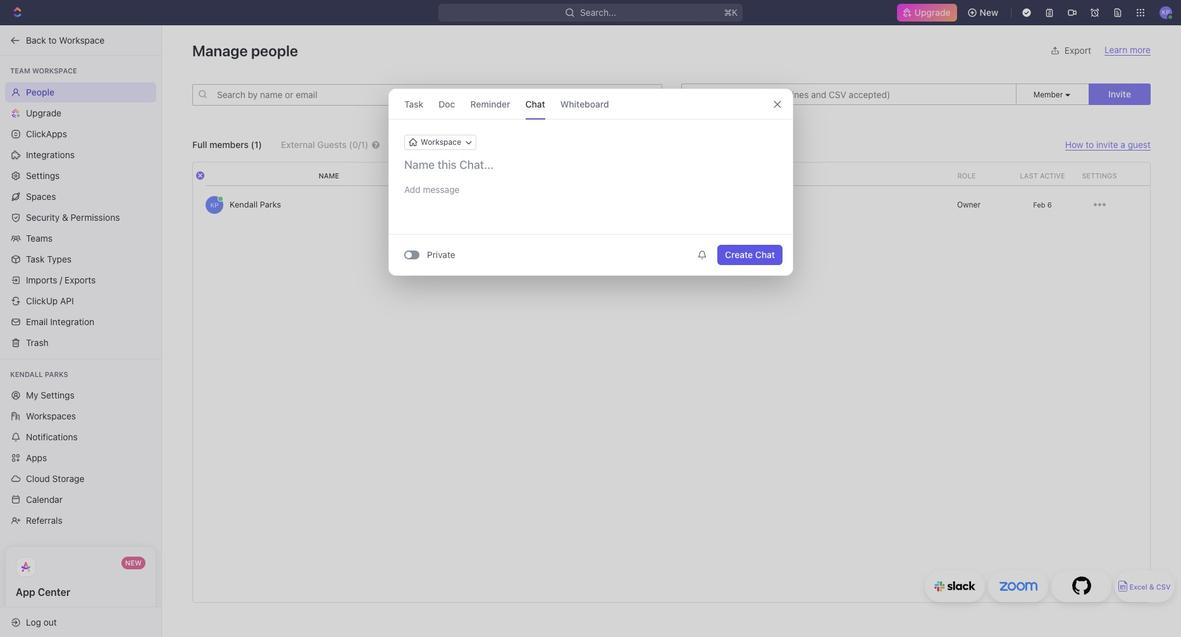 Task type: describe. For each thing, give the bounding box(es) containing it.
center
[[38, 587, 70, 598]]

calendar link
[[5, 490, 156, 510]]

Name this Chat... field
[[389, 158, 793, 173]]

kendall
[[230, 199, 258, 209]]

apps
[[26, 452, 47, 463]]

kendall parks
[[230, 199, 281, 209]]

clickup api
[[26, 295, 74, 306]]

0 vertical spatial settings
[[26, 170, 60, 181]]

guest
[[1128, 139, 1151, 150]]

parks
[[260, 199, 281, 209]]

excel
[[1130, 583, 1148, 591]]

excel & csv link
[[1115, 571, 1175, 602]]

new inside button
[[980, 7, 998, 18]]

Invite by email (multiple lines and CSV accepted) text field
[[681, 84, 1017, 105]]

1 horizontal spatial upgrade link
[[897, 4, 957, 22]]

calendar
[[26, 494, 63, 505]]

Search by name or email text field
[[192, 84, 662, 105]]

clickapps link
[[5, 124, 156, 144]]

full members (1)
[[192, 139, 262, 150]]

people
[[26, 86, 54, 97]]

integrations
[[26, 149, 75, 160]]

0 horizontal spatial chat
[[525, 98, 545, 109]]

workspaces link
[[5, 406, 156, 426]]

reminder button
[[470, 89, 510, 119]]

clickup
[[26, 295, 58, 306]]

a
[[1121, 139, 1126, 150]]

whiteboard
[[560, 98, 609, 109]]

trash link
[[5, 333, 156, 353]]

workspace inside the back to workspace button
[[59, 34, 105, 45]]

⌘k
[[724, 7, 738, 18]]

security
[[26, 212, 60, 222]]

imports / exports link
[[5, 270, 156, 290]]

integration
[[50, 316, 94, 327]]

to for invite
[[1086, 139, 1094, 150]]

settings link
[[5, 165, 156, 186]]

storage
[[52, 473, 84, 484]]

full
[[192, 139, 207, 150]]

create
[[725, 249, 753, 260]]

apps link
[[5, 448, 156, 468]]

invite
[[1109, 89, 1131, 99]]

members
[[209, 139, 249, 150]]

email integration
[[26, 316, 94, 327]]

to for workspace
[[48, 34, 57, 45]]

imports / exports
[[26, 274, 96, 285]]

back
[[26, 34, 46, 45]]

api
[[60, 295, 74, 306]]

types
[[47, 253, 71, 264]]

integrations link
[[5, 145, 156, 165]]

trash
[[26, 337, 49, 348]]

dialog containing task
[[388, 89, 793, 276]]

0 horizontal spatial upgrade link
[[5, 103, 156, 123]]

excel & csv
[[1130, 583, 1171, 591]]

back to workspace
[[26, 34, 105, 45]]

task for task
[[404, 98, 423, 109]]

cloud storage link
[[5, 469, 156, 489]]

imports
[[26, 274, 57, 285]]

log out
[[26, 617, 57, 627]]

my settings
[[26, 390, 74, 401]]

security & permissions
[[26, 212, 120, 222]]

teams link
[[5, 228, 156, 248]]

whiteboard button
[[560, 89, 609, 119]]

manage people
[[192, 42, 298, 59]]

workspaces
[[26, 411, 76, 421]]



Task type: vqa. For each thing, say whether or not it's contained in the screenshot.
SPACES link
yes



Task type: locate. For each thing, give the bounding box(es) containing it.
workspace button
[[404, 135, 476, 150]]

1 horizontal spatial new
[[980, 7, 998, 18]]

chat inside button
[[755, 249, 775, 260]]

exports
[[65, 274, 96, 285]]

to inside how to invite a guest "link"
[[1086, 139, 1094, 150]]

create chat
[[725, 249, 775, 260]]

task types
[[26, 253, 71, 264]]

upgrade up clickapps on the left of the page
[[26, 107, 61, 118]]

upgrade for left upgrade link
[[26, 107, 61, 118]]

0 vertical spatial to
[[48, 34, 57, 45]]

task button
[[404, 89, 423, 119]]

csv
[[1157, 583, 1171, 591]]

how to invite a guest link
[[1065, 139, 1151, 151]]

log out button
[[5, 612, 151, 632]]

upgrade link up 'clickapps' link
[[5, 103, 156, 123]]

workspace button
[[404, 135, 476, 150]]

to
[[48, 34, 57, 45], [1086, 139, 1094, 150]]

& inside the security & permissions link
[[62, 212, 68, 222]]

0 horizontal spatial workspace
[[59, 34, 105, 45]]

6
[[1048, 201, 1052, 209]]

reminder
[[470, 98, 510, 109]]

task inside 'dialog'
[[404, 98, 423, 109]]

1 vertical spatial task
[[26, 253, 45, 264]]

1 vertical spatial upgrade
[[26, 107, 61, 118]]

spaces
[[26, 191, 56, 202]]

email integration link
[[5, 312, 156, 332]]

learn
[[1105, 44, 1128, 55]]

how
[[1065, 139, 1084, 150]]

1 horizontal spatial workspace
[[420, 137, 461, 147]]

manage
[[192, 42, 248, 59]]

notifications link
[[5, 427, 156, 447]]

teams
[[26, 233, 53, 243]]

to inside the back to workspace button
[[48, 34, 57, 45]]

kp
[[210, 201, 219, 208]]

upgrade left new button
[[915, 7, 951, 18]]

& right security
[[62, 212, 68, 222]]

search...
[[580, 7, 616, 18]]

clickup api link
[[5, 291, 156, 311]]

1 horizontal spatial to
[[1086, 139, 1094, 150]]

people
[[251, 42, 298, 59]]

settings up the workspaces
[[41, 390, 74, 401]]

out
[[43, 617, 57, 627]]

notifications
[[26, 432, 78, 442]]

my
[[26, 390, 38, 401]]

1 vertical spatial upgrade link
[[5, 103, 156, 123]]

how to invite a guest
[[1065, 139, 1151, 150]]

0 horizontal spatial to
[[48, 34, 57, 45]]

referrals
[[26, 515, 62, 526]]

security & permissions link
[[5, 207, 156, 227]]

upgrade
[[915, 7, 951, 18], [26, 107, 61, 118]]

doc
[[438, 98, 455, 109]]

1 vertical spatial chat
[[755, 249, 775, 260]]

feb 6
[[1033, 201, 1052, 209]]

&
[[62, 212, 68, 222], [1150, 583, 1155, 591]]

(1)
[[251, 139, 262, 150]]

permissions
[[71, 212, 120, 222]]

referrals link
[[5, 511, 156, 531]]

upgrade for the rightmost upgrade link
[[915, 7, 951, 18]]

& for permissions
[[62, 212, 68, 222]]

0 horizontal spatial &
[[62, 212, 68, 222]]

invite
[[1097, 139, 1118, 150]]

1 vertical spatial settings
[[41, 390, 74, 401]]

1 horizontal spatial chat
[[755, 249, 775, 260]]

email
[[26, 316, 48, 327]]

new
[[980, 7, 998, 18], [125, 559, 142, 567]]

full members (1) button
[[192, 139, 262, 150]]

/
[[60, 274, 62, 285]]

workspace down doc button
[[420, 137, 461, 147]]

cloud storage
[[26, 473, 84, 484]]

chat right create
[[755, 249, 775, 260]]

0 vertical spatial workspace
[[59, 34, 105, 45]]

chat button
[[525, 89, 545, 119]]

invite button
[[1089, 84, 1151, 105]]

task left doc
[[404, 98, 423, 109]]

settings
[[26, 170, 60, 181], [41, 390, 74, 401]]

0 vertical spatial upgrade link
[[897, 4, 957, 22]]

private
[[427, 249, 455, 260]]

dialog
[[388, 89, 793, 276]]

0 vertical spatial upgrade
[[915, 7, 951, 18]]

upgrade link
[[897, 4, 957, 22], [5, 103, 156, 123]]

chat right reminder
[[525, 98, 545, 109]]

workspace right back
[[59, 34, 105, 45]]

to right how
[[1086, 139, 1094, 150]]

1 horizontal spatial &
[[1150, 583, 1155, 591]]

doc button
[[438, 89, 455, 119]]

app
[[16, 587, 35, 598]]

0 horizontal spatial task
[[26, 253, 45, 264]]

& for csv
[[1150, 583, 1155, 591]]

1 vertical spatial &
[[1150, 583, 1155, 591]]

0 vertical spatial task
[[404, 98, 423, 109]]

& left csv
[[1150, 583, 1155, 591]]

1 horizontal spatial upgrade
[[915, 7, 951, 18]]

cloud
[[26, 473, 50, 484]]

task down the teams
[[26, 253, 45, 264]]

1 horizontal spatial task
[[404, 98, 423, 109]]

more
[[1130, 44, 1151, 55]]

upgrade link left new button
[[897, 4, 957, 22]]

1 vertical spatial new
[[125, 559, 142, 567]]

new button
[[962, 3, 1006, 23]]

feb
[[1033, 201, 1046, 209]]

log
[[26, 617, 41, 627]]

task
[[404, 98, 423, 109], [26, 253, 45, 264]]

task types link
[[5, 249, 156, 269]]

0 horizontal spatial upgrade
[[26, 107, 61, 118]]

workspace inside workspace button
[[420, 137, 461, 147]]

1 vertical spatial to
[[1086, 139, 1094, 150]]

chat
[[525, 98, 545, 109], [755, 249, 775, 260]]

name
[[319, 171, 339, 180]]

task for task types
[[26, 253, 45, 264]]

create chat button
[[717, 245, 782, 265]]

to right back
[[48, 34, 57, 45]]

learn more
[[1105, 44, 1151, 55]]

0 vertical spatial new
[[980, 7, 998, 18]]

my settings link
[[5, 385, 156, 406]]

1 vertical spatial workspace
[[420, 137, 461, 147]]

back to workspace button
[[5, 30, 150, 50]]

clickapps
[[26, 128, 67, 139]]

0 vertical spatial chat
[[525, 98, 545, 109]]

0 vertical spatial &
[[62, 212, 68, 222]]

spaces link
[[5, 186, 156, 207]]

0 horizontal spatial new
[[125, 559, 142, 567]]

& inside excel & csv link
[[1150, 583, 1155, 591]]

people link
[[5, 82, 156, 102]]

settings up spaces
[[26, 170, 60, 181]]

app center
[[16, 587, 70, 598]]



